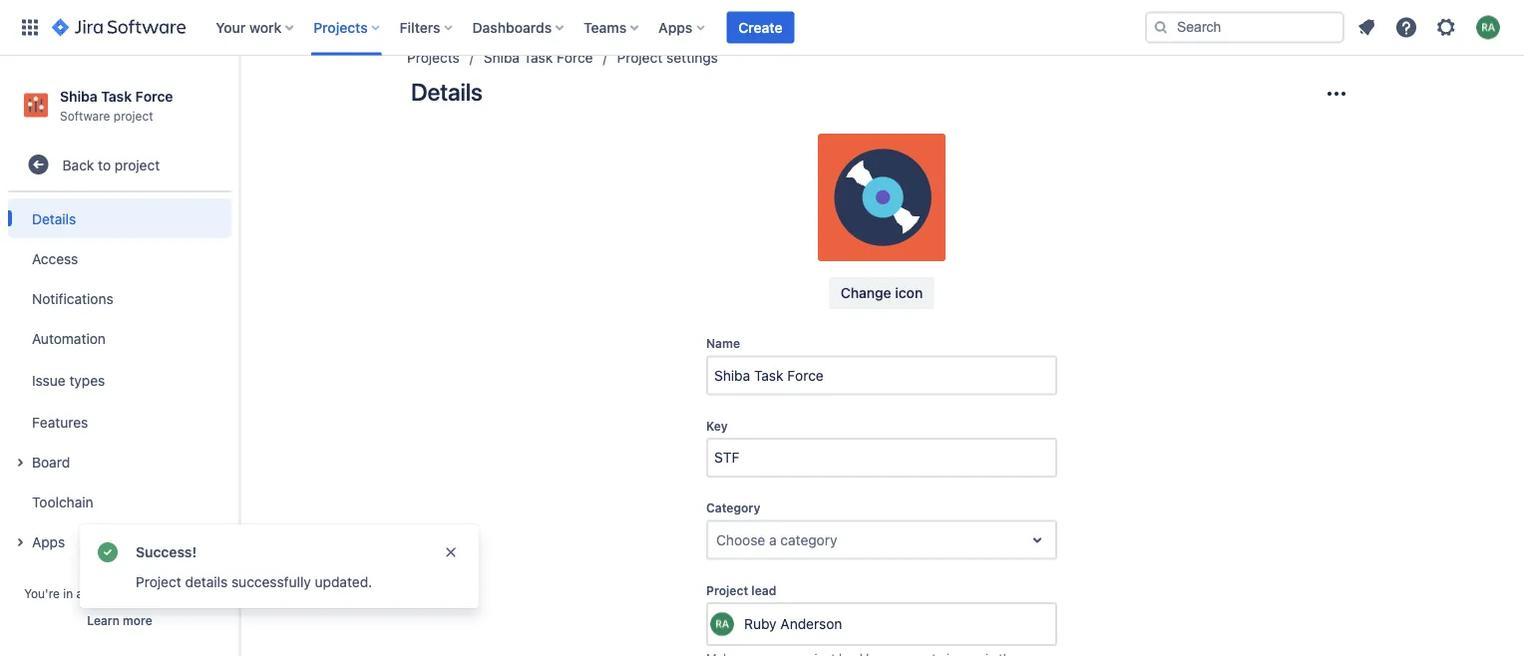 Task type: describe. For each thing, give the bounding box(es) containing it.
successfully
[[231, 574, 311, 591]]

filters
[[400, 19, 441, 35]]

issue types
[[32, 372, 105, 388]]

projects for projects link
[[407, 50, 460, 66]]

lead
[[752, 584, 777, 598]]

2 vertical spatial project
[[176, 587, 215, 601]]

to
[[98, 156, 111, 173]]

notifications
[[32, 290, 113, 307]]

Category text field
[[716, 531, 720, 551]]

key
[[706, 419, 728, 433]]

issue types link
[[8, 358, 231, 402]]

you're
[[24, 587, 60, 601]]

open image
[[1026, 529, 1050, 553]]

project details successfully updated.
[[136, 574, 372, 591]]

force for shiba task force
[[557, 50, 593, 66]]

Search field
[[1145, 11, 1345, 43]]

software
[[60, 109, 110, 123]]

search image
[[1153, 19, 1169, 35]]

board button
[[8, 442, 231, 482]]

projects for the projects popup button
[[314, 19, 368, 35]]

1 vertical spatial project
[[115, 156, 160, 173]]

projects button
[[308, 11, 388, 43]]

primary element
[[12, 0, 1145, 55]]

project settings
[[617, 50, 718, 66]]

toolchain link
[[8, 482, 231, 522]]

expand image
[[8, 451, 32, 475]]

success image
[[96, 541, 120, 565]]

success!
[[136, 544, 197, 561]]

apps button
[[8, 522, 231, 562]]

features link
[[8, 402, 231, 442]]

change icon button
[[829, 278, 935, 310]]

Name field
[[708, 358, 1056, 394]]

teams button
[[578, 11, 647, 43]]

apps inside button
[[32, 534, 65, 550]]

your profile and settings image
[[1477, 15, 1500, 39]]

shiba task force
[[484, 50, 593, 66]]

updated.
[[315, 574, 372, 591]]

more image
[[1325, 82, 1349, 106]]

details link
[[8, 199, 231, 239]]

create button
[[727, 11, 795, 43]]

category
[[781, 532, 838, 549]]

task for shiba task force software project
[[101, 88, 132, 104]]

access link
[[8, 239, 231, 279]]

in
[[63, 587, 73, 601]]

issue
[[32, 372, 66, 388]]

dismiss image
[[443, 545, 459, 561]]

choose a category
[[716, 532, 838, 549]]

sidebar navigation image
[[217, 80, 261, 120]]

toolchain
[[32, 494, 93, 510]]

settings
[[667, 50, 718, 66]]

0 vertical spatial details
[[411, 78, 482, 106]]

group containing details
[[8, 193, 231, 568]]

name
[[706, 337, 740, 351]]

access
[[32, 250, 78, 267]]

appswitcher icon image
[[18, 15, 42, 39]]

features
[[32, 414, 88, 430]]

settings image
[[1435, 15, 1459, 39]]



Task type: locate. For each thing, give the bounding box(es) containing it.
1 horizontal spatial details
[[411, 78, 482, 106]]

automation link
[[8, 318, 231, 358]]

category
[[706, 502, 761, 516]]

projects inside the projects popup button
[[314, 19, 368, 35]]

project down teams popup button
[[617, 50, 663, 66]]

1 vertical spatial shiba
[[60, 88, 97, 104]]

Key field
[[708, 440, 1056, 476]]

1 vertical spatial task
[[101, 88, 132, 104]]

apps down toolchain
[[32, 534, 65, 550]]

task
[[524, 50, 553, 66], [101, 88, 132, 104]]

shiba
[[484, 50, 520, 66], [60, 88, 97, 104]]

0 horizontal spatial projects
[[314, 19, 368, 35]]

dashboards button
[[466, 11, 572, 43]]

0 vertical spatial force
[[557, 50, 593, 66]]

1 horizontal spatial apps
[[659, 19, 693, 35]]

shiba down dashboards
[[484, 50, 520, 66]]

0 horizontal spatial a
[[76, 587, 83, 601]]

0 horizontal spatial project
[[136, 574, 181, 591]]

back to project link
[[8, 145, 231, 185]]

apps button
[[653, 11, 713, 43]]

banner
[[0, 0, 1524, 56]]

task up software
[[101, 88, 132, 104]]

shiba for shiba task force software project
[[60, 88, 97, 104]]

teams
[[584, 19, 627, 35]]

managed
[[120, 587, 172, 601]]

0 vertical spatial apps
[[659, 19, 693, 35]]

project for project details successfully updated.
[[136, 574, 181, 591]]

more
[[123, 614, 152, 628]]

projects link
[[407, 46, 460, 70]]

you're in a team-managed project
[[24, 587, 215, 601]]

details
[[185, 574, 228, 591]]

1 vertical spatial force
[[135, 88, 173, 104]]

shiba task force software project
[[60, 88, 173, 123]]

1 horizontal spatial shiba
[[484, 50, 520, 66]]

force
[[557, 50, 593, 66], [135, 88, 173, 104]]

anderson
[[781, 617, 842, 633]]

shiba task force link
[[484, 46, 593, 70]]

your
[[216, 19, 246, 35]]

ruby anderson image
[[710, 613, 734, 637]]

notifications image
[[1355, 15, 1379, 39]]

project for project settings
[[617, 50, 663, 66]]

ruby anderson
[[744, 617, 842, 633]]

1 vertical spatial projects
[[407, 50, 460, 66]]

1 horizontal spatial projects
[[407, 50, 460, 66]]

project
[[114, 109, 153, 123], [115, 156, 160, 173], [176, 587, 215, 601]]

1 horizontal spatial project
[[617, 50, 663, 66]]

automation
[[32, 330, 106, 346]]

details
[[411, 78, 482, 106], [32, 210, 76, 227]]

help image
[[1395, 15, 1419, 39]]

0 vertical spatial a
[[769, 532, 777, 549]]

0 horizontal spatial apps
[[32, 534, 65, 550]]

apps inside dropdown button
[[659, 19, 693, 35]]

banner containing your work
[[0, 0, 1524, 56]]

change icon
[[841, 285, 923, 302]]

0 vertical spatial task
[[524, 50, 553, 66]]

a right in
[[76, 587, 83, 601]]

expand image
[[8, 531, 32, 555]]

force up back to project link on the top left
[[135, 88, 173, 104]]

apps
[[659, 19, 693, 35], [32, 534, 65, 550]]

force down teams
[[557, 50, 593, 66]]

project for project lead
[[706, 584, 748, 598]]

2 horizontal spatial project
[[706, 584, 748, 598]]

notifications link
[[8, 279, 231, 318]]

project
[[617, 50, 663, 66], [136, 574, 181, 591], [706, 584, 748, 598]]

shiba for shiba task force
[[484, 50, 520, 66]]

project down success!
[[136, 574, 181, 591]]

board
[[32, 454, 70, 470]]

projects
[[314, 19, 368, 35], [407, 50, 460, 66]]

team-
[[86, 587, 120, 601]]

project avatar image
[[818, 134, 946, 262]]

0 horizontal spatial details
[[32, 210, 76, 227]]

task for shiba task force
[[524, 50, 553, 66]]

project right to
[[115, 156, 160, 173]]

0 vertical spatial projects
[[314, 19, 368, 35]]

a right choose
[[769, 532, 777, 549]]

project inside 'shiba task force software project'
[[114, 109, 153, 123]]

force inside 'shiba task force software project'
[[135, 88, 173, 104]]

1 vertical spatial apps
[[32, 534, 65, 550]]

projects down filters popup button
[[407, 50, 460, 66]]

0 vertical spatial shiba
[[484, 50, 520, 66]]

1 vertical spatial a
[[76, 587, 83, 601]]

your work button
[[210, 11, 302, 43]]

dashboards
[[472, 19, 552, 35]]

learn
[[87, 614, 120, 628]]

back
[[62, 156, 94, 173]]

force for shiba task force software project
[[135, 88, 173, 104]]

project right managed
[[176, 587, 215, 601]]

project lead
[[706, 584, 777, 598]]

0 vertical spatial project
[[114, 109, 153, 123]]

0 horizontal spatial shiba
[[60, 88, 97, 104]]

shiba up software
[[60, 88, 97, 104]]

back to project
[[62, 156, 160, 173]]

choose
[[716, 532, 765, 549]]

learn more
[[87, 614, 152, 628]]

a
[[769, 532, 777, 549], [76, 587, 83, 601]]

project right software
[[114, 109, 153, 123]]

change
[[841, 285, 892, 302]]

create
[[739, 19, 783, 35]]

1 horizontal spatial a
[[769, 532, 777, 549]]

project settings link
[[617, 46, 718, 70]]

ruby
[[744, 617, 777, 633]]

apps up project settings at the top left of the page
[[659, 19, 693, 35]]

work
[[249, 19, 282, 35]]

details down projects link
[[411, 78, 482, 106]]

1 horizontal spatial force
[[557, 50, 593, 66]]

0 horizontal spatial force
[[135, 88, 173, 104]]

learn more button
[[87, 613, 152, 629]]

project up ruby anderson icon
[[706, 584, 748, 598]]

shiba inside 'shiba task force software project'
[[60, 88, 97, 104]]

1 horizontal spatial task
[[524, 50, 553, 66]]

0 horizontal spatial task
[[101, 88, 132, 104]]

your work
[[216, 19, 282, 35]]

icon
[[895, 285, 923, 302]]

1 vertical spatial details
[[32, 210, 76, 227]]

task down "dashboards" popup button
[[524, 50, 553, 66]]

task inside 'shiba task force software project'
[[101, 88, 132, 104]]

group
[[8, 193, 231, 568]]

jira software image
[[52, 15, 186, 39], [52, 15, 186, 39]]

details up access
[[32, 210, 76, 227]]

projects right work on the left top of page
[[314, 19, 368, 35]]

types
[[69, 372, 105, 388]]

filters button
[[394, 11, 460, 43]]



Task type: vqa. For each thing, say whether or not it's contained in the screenshot.
workflow
no



